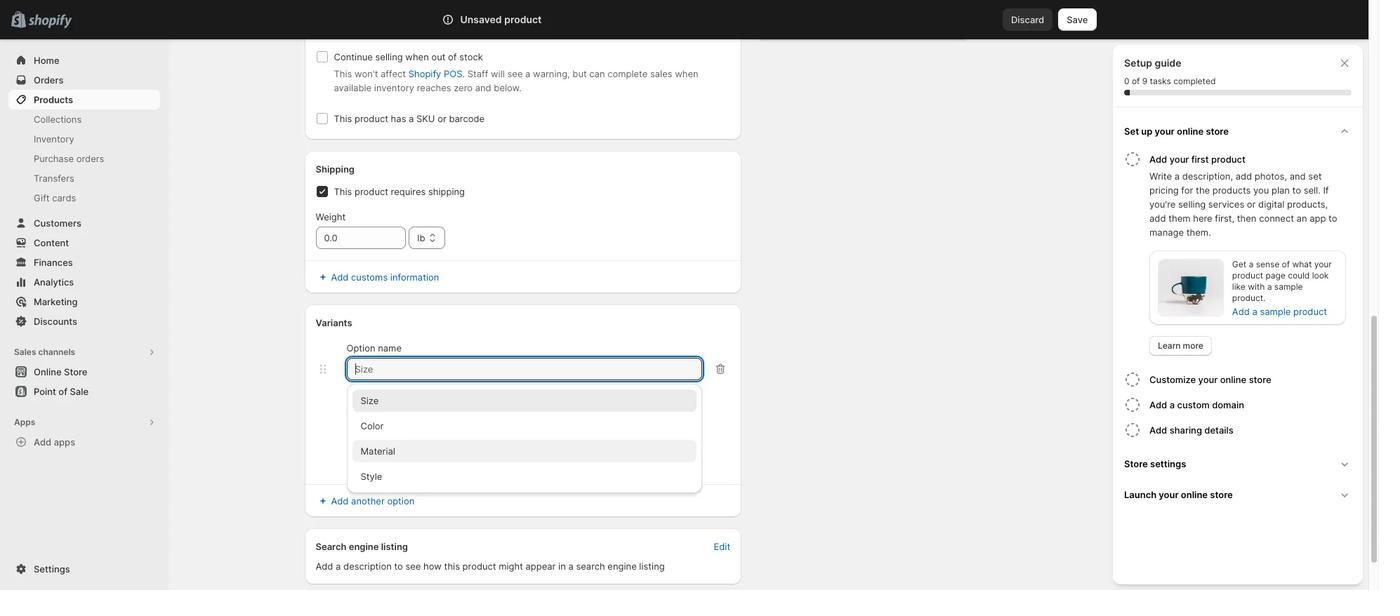 Task type: describe. For each thing, give the bounding box(es) containing it.
setup guide dialog
[[1114, 45, 1364, 585]]

an
[[1297, 213, 1308, 224]]

continue selling when out of stock
[[334, 51, 483, 63]]

product down the look
[[1294, 306, 1328, 318]]

search button
[[481, 8, 888, 31]]

add inside get a sense of what your product page could look like with a sample product. add a sample product
[[1233, 306, 1250, 318]]

a left the "description"
[[336, 561, 341, 573]]

1 vertical spatial engine
[[608, 561, 637, 573]]

and inside . staff will see a warning, but can complete sales when available inventory reaches zero and below.
[[475, 82, 492, 93]]

online for customize your online store
[[1221, 374, 1247, 386]]

content link
[[8, 233, 160, 253]]

add your first product
[[1150, 154, 1246, 165]]

staff
[[468, 68, 489, 79]]

a right get
[[1249, 259, 1254, 270]]

add for first
[[1150, 154, 1168, 165]]

size
[[361, 396, 379, 407]]

point of sale
[[34, 386, 89, 398]]

inventory
[[34, 133, 74, 145]]

0
[[1125, 76, 1130, 86]]

0 vertical spatial listing
[[381, 542, 408, 553]]

weight
[[316, 211, 346, 223]]

search engine listing
[[316, 542, 408, 553]]

home link
[[8, 51, 160, 70]]

edit
[[714, 542, 731, 553]]

guide
[[1155, 57, 1182, 69]]

setup
[[1125, 57, 1153, 69]]

for
[[1182, 185, 1194, 196]]

this
[[444, 561, 460, 573]]

orders
[[34, 74, 64, 86]]

and inside write a description, add photos, and set pricing for the products you plan to sell. if you're selling services or digital products, add them here first, then connect an app to manage them.
[[1290, 171, 1307, 182]]

gift
[[34, 193, 50, 204]]

Size text field
[[347, 358, 703, 381]]

add a custom domain
[[1150, 400, 1245, 411]]

store for customize your online store
[[1250, 374, 1272, 386]]

store settings
[[1125, 459, 1187, 470]]

product inside button
[[1212, 154, 1246, 165]]

style
[[361, 471, 382, 483]]

a right has
[[409, 113, 414, 124]]

0 vertical spatial add
[[1236, 171, 1253, 182]]

sharing
[[1170, 425, 1203, 436]]

like
[[1233, 282, 1246, 292]]

here
[[1194, 213, 1213, 224]]

your inside get a sense of what your product page could look like with a sample product. add a sample product
[[1315, 259, 1333, 270]]

product left requires
[[355, 186, 388, 197]]

search for search
[[504, 14, 534, 25]]

done
[[358, 458, 379, 469]]

selling inside write a description, add photos, and set pricing for the products you plan to sell. if you're selling services or digital products, add them here first, then connect an app to manage them.
[[1179, 199, 1206, 210]]

store settings button
[[1119, 449, 1358, 480]]

home
[[34, 55, 59, 66]]

discounts
[[34, 316, 77, 327]]

your for add your first product
[[1170, 154, 1190, 165]]

add for option
[[331, 496, 349, 507]]

of left 9
[[1132, 76, 1141, 86]]

1 horizontal spatial listing
[[640, 561, 665, 573]]

option name
[[347, 343, 402, 354]]

details
[[1205, 425, 1234, 436]]

manage
[[1150, 227, 1185, 238]]

how
[[424, 561, 442, 573]]

launch your online store
[[1125, 490, 1234, 501]]

them
[[1169, 213, 1191, 224]]

purchase orders
[[34, 153, 104, 164]]

point
[[34, 386, 56, 398]]

add a description to see how this product might appear in a search engine listing
[[316, 561, 665, 573]]

you
[[1254, 185, 1270, 196]]

plan
[[1272, 185, 1291, 196]]

store inside button
[[64, 367, 87, 378]]

a inside add a custom domain "button"
[[1170, 400, 1175, 411]]

orders link
[[8, 70, 160, 90]]

appear
[[526, 561, 556, 573]]

apps
[[54, 437, 75, 448]]

setup guide
[[1125, 57, 1182, 69]]

Weight text field
[[316, 227, 406, 249]]

apps
[[14, 417, 35, 428]]

requires
[[391, 186, 426, 197]]

cards
[[52, 193, 76, 204]]

discounts link
[[8, 312, 160, 332]]

product down get
[[1233, 270, 1264, 281]]

add for information
[[331, 272, 349, 283]]

shopify image
[[28, 15, 72, 29]]

a right in
[[569, 561, 574, 573]]

option
[[387, 496, 415, 507]]

see inside . staff will see a warning, but can complete sales when available inventory reaches zero and below.
[[508, 68, 523, 79]]

them.
[[1187, 227, 1212, 238]]

barcode
[[449, 113, 485, 124]]

online
[[34, 367, 62, 378]]

0 vertical spatial online
[[1177, 126, 1204, 137]]

of right out
[[448, 51, 457, 63]]

set
[[1125, 126, 1140, 137]]

but
[[573, 68, 587, 79]]

mark add sharing details as done image
[[1125, 422, 1142, 439]]

0 vertical spatial sample
[[1275, 282, 1304, 292]]

a inside write a description, add photos, and set pricing for the products you plan to sell. if you're selling services or digital products, add them here first, then connect an app to manage them.
[[1175, 171, 1180, 182]]

mark add your first product as done image
[[1125, 151, 1142, 168]]

transfers link
[[8, 169, 160, 188]]

page
[[1266, 270, 1286, 281]]

reaches
[[417, 82, 451, 93]]

if
[[1324, 185, 1330, 196]]

this for this product has a sku or barcode
[[334, 113, 352, 124]]

shipping
[[429, 186, 465, 197]]

1 vertical spatial see
[[406, 561, 421, 573]]

zero
[[454, 82, 473, 93]]

shipping
[[316, 164, 355, 175]]

size option
[[347, 390, 703, 412]]

mark add a custom domain as done image
[[1125, 397, 1142, 414]]

has
[[391, 113, 406, 124]]

marketing
[[34, 296, 78, 308]]

products
[[1213, 185, 1252, 196]]

search
[[576, 561, 605, 573]]

online store button
[[0, 363, 169, 382]]

sales channels button
[[8, 343, 160, 363]]

connect
[[1260, 213, 1295, 224]]

the
[[1196, 185, 1211, 196]]

completed
[[1174, 76, 1216, 86]]

add a sample product button
[[1224, 302, 1336, 322]]

add for description
[[316, 561, 333, 573]]

2 horizontal spatial to
[[1329, 213, 1338, 224]]

save
[[1067, 14, 1089, 25]]

can
[[590, 68, 605, 79]]

0 vertical spatial store
[[1207, 126, 1229, 137]]

mark customize your online store as done image
[[1125, 372, 1142, 389]]

finances link
[[8, 253, 160, 273]]

first,
[[1216, 213, 1235, 224]]

continue
[[334, 51, 373, 63]]

or inside write a description, add photos, and set pricing for the products you plan to sell. if you're selling services or digital products, add them here first, then connect an app to manage them.
[[1248, 199, 1256, 210]]



Task type: vqa. For each thing, say whether or not it's contained in the screenshot.
the "3"
no



Task type: locate. For each thing, give the bounding box(es) containing it.
add inside add a custom domain "button"
[[1150, 400, 1168, 411]]

products,
[[1288, 199, 1329, 210]]

will
[[491, 68, 505, 79]]

option values
[[350, 402, 409, 413]]

search inside button
[[504, 14, 534, 25]]

product right this
[[463, 561, 496, 573]]

won't
[[355, 68, 378, 79]]

when up shopify
[[406, 51, 429, 63]]

product left has
[[355, 113, 388, 124]]

gift cards
[[34, 193, 76, 204]]

add customs information button
[[307, 268, 739, 287]]

channels
[[38, 347, 75, 358]]

this for this won't affect shopify pos
[[334, 68, 352, 79]]

add right mark add sharing details as done "image"
[[1150, 425, 1168, 436]]

online store
[[34, 367, 87, 378]]

sku
[[417, 113, 435, 124]]

and down staff
[[475, 82, 492, 93]]

sample
[[1275, 282, 1304, 292], [1261, 306, 1292, 318]]

add sharing details
[[1150, 425, 1234, 436]]

to right app at right
[[1329, 213, 1338, 224]]

listing up the "description"
[[381, 542, 408, 553]]

option for option values
[[350, 402, 378, 413]]

of left sale
[[59, 386, 67, 398]]

a left warning,
[[526, 68, 531, 79]]

set
[[1309, 171, 1323, 182]]

0 horizontal spatial search
[[316, 542, 347, 553]]

see
[[508, 68, 523, 79], [406, 561, 421, 573]]

get
[[1233, 259, 1247, 270]]

edit button
[[706, 537, 739, 557]]

affect
[[381, 68, 406, 79]]

0 horizontal spatial when
[[406, 51, 429, 63]]

online up add your first product
[[1177, 126, 1204, 137]]

out
[[432, 51, 446, 63]]

listing right search
[[640, 561, 665, 573]]

unsaved product
[[461, 13, 542, 25]]

3 this from the top
[[334, 186, 352, 197]]

1 vertical spatial online
[[1221, 374, 1247, 386]]

sales
[[651, 68, 673, 79]]

online for launch your online store
[[1182, 490, 1208, 501]]

add inside the add sharing details button
[[1150, 425, 1168, 436]]

0 horizontal spatial listing
[[381, 542, 408, 553]]

set up your online store
[[1125, 126, 1229, 137]]

add left another
[[331, 496, 349, 507]]

store down store settings button
[[1211, 490, 1234, 501]]

variants
[[316, 318, 352, 329]]

your inside launch your online store 'button'
[[1159, 490, 1179, 501]]

search for search engine listing
[[316, 542, 347, 553]]

0 horizontal spatial store
[[64, 367, 87, 378]]

search right unsaved
[[504, 14, 534, 25]]

1 horizontal spatial or
[[1248, 199, 1256, 210]]

products link
[[8, 90, 160, 110]]

done button
[[350, 454, 388, 474]]

add
[[1150, 154, 1168, 165], [331, 272, 349, 283], [1233, 306, 1250, 318], [1150, 400, 1168, 411], [1150, 425, 1168, 436], [34, 437, 51, 448], [331, 496, 349, 507], [316, 561, 333, 573]]

or right sku
[[438, 113, 447, 124]]

2 vertical spatial online
[[1182, 490, 1208, 501]]

listing
[[381, 542, 408, 553], [640, 561, 665, 573]]

add sharing details button
[[1150, 418, 1358, 443]]

1 vertical spatial sample
[[1261, 306, 1292, 318]]

0 horizontal spatial or
[[438, 113, 447, 124]]

customize
[[1150, 374, 1197, 386]]

your inside customize your online store button
[[1199, 374, 1218, 386]]

description
[[344, 561, 392, 573]]

1 horizontal spatial store
[[1125, 459, 1149, 470]]

engine
[[349, 542, 379, 553], [608, 561, 637, 573]]

0 horizontal spatial add
[[1150, 213, 1167, 224]]

more
[[1184, 341, 1204, 351]]

add left apps
[[34, 437, 51, 448]]

content
[[34, 237, 69, 249]]

available
[[334, 82, 372, 93]]

unsaved
[[461, 13, 502, 25]]

might
[[499, 561, 523, 573]]

analytics
[[34, 277, 74, 288]]

option left name
[[347, 343, 376, 354]]

your inside add your first product button
[[1170, 154, 1190, 165]]

1 vertical spatial store
[[1250, 374, 1272, 386]]

customize your online store button
[[1150, 367, 1358, 393]]

selling down for
[[1179, 199, 1206, 210]]

0 horizontal spatial selling
[[376, 51, 403, 63]]

add apps button
[[8, 433, 160, 452]]

1 this from the top
[[334, 68, 352, 79]]

0 horizontal spatial and
[[475, 82, 492, 93]]

1 vertical spatial add
[[1150, 213, 1167, 224]]

add up write
[[1150, 154, 1168, 165]]

this
[[334, 68, 352, 79], [334, 113, 352, 124], [334, 186, 352, 197]]

1 horizontal spatial when
[[675, 68, 699, 79]]

sample down "product."
[[1261, 306, 1292, 318]]

1 vertical spatial selling
[[1179, 199, 1206, 210]]

1 vertical spatial search
[[316, 542, 347, 553]]

product up description,
[[1212, 154, 1246, 165]]

.
[[463, 68, 465, 79]]

1 horizontal spatial and
[[1290, 171, 1307, 182]]

product
[[505, 13, 542, 25], [355, 113, 388, 124], [1212, 154, 1246, 165], [355, 186, 388, 197], [1233, 270, 1264, 281], [1294, 306, 1328, 318], [463, 561, 496, 573]]

and left set
[[1290, 171, 1307, 182]]

your right launch
[[1159, 490, 1179, 501]]

option for option name
[[347, 343, 376, 354]]

of inside get a sense of what your product page could look like with a sample product. add a sample product
[[1283, 259, 1291, 270]]

0 vertical spatial or
[[438, 113, 447, 124]]

online down settings at the right bottom of the page
[[1182, 490, 1208, 501]]

2 this from the top
[[334, 113, 352, 124]]

store inside button
[[1125, 459, 1149, 470]]

see up below.
[[508, 68, 523, 79]]

add down "product."
[[1233, 306, 1250, 318]]

transfers
[[34, 173, 74, 184]]

store
[[64, 367, 87, 378], [1125, 459, 1149, 470]]

2 vertical spatial to
[[394, 561, 403, 573]]

collections link
[[8, 110, 160, 129]]

your left the first
[[1170, 154, 1190, 165]]

0 vertical spatial this
[[334, 68, 352, 79]]

get a sense of what your product page could look like with a sample product. add a sample product
[[1233, 259, 1333, 318]]

material option
[[347, 438, 703, 463]]

online
[[1177, 126, 1204, 137], [1221, 374, 1247, 386], [1182, 490, 1208, 501]]

store inside 'button'
[[1211, 490, 1234, 501]]

add down the you're
[[1150, 213, 1167, 224]]

sell.
[[1304, 185, 1321, 196]]

another
[[351, 496, 385, 507]]

0 vertical spatial engine
[[349, 542, 379, 553]]

1 vertical spatial listing
[[640, 561, 665, 573]]

list box containing size
[[347, 390, 703, 488]]

information
[[391, 272, 439, 283]]

this down available
[[334, 113, 352, 124]]

to right the "description"
[[394, 561, 403, 573]]

1 horizontal spatial to
[[1293, 185, 1302, 196]]

see left how
[[406, 561, 421, 573]]

0 vertical spatial store
[[64, 367, 87, 378]]

this won't affect shopify pos
[[334, 68, 463, 79]]

shopify
[[409, 68, 441, 79]]

0 horizontal spatial engine
[[349, 542, 379, 553]]

add up products
[[1236, 171, 1253, 182]]

app
[[1310, 213, 1327, 224]]

1 vertical spatial this
[[334, 113, 352, 124]]

0 vertical spatial option
[[347, 343, 376, 354]]

0 horizontal spatial to
[[394, 561, 403, 573]]

add right "mark add a custom domain as done" icon
[[1150, 400, 1168, 411]]

orders
[[76, 153, 104, 164]]

or up then
[[1248, 199, 1256, 210]]

add inside add another option button
[[331, 496, 349, 507]]

1 vertical spatial to
[[1329, 213, 1338, 224]]

set up your online store button
[[1119, 116, 1358, 147]]

1 vertical spatial option
[[350, 402, 378, 413]]

settings
[[34, 564, 70, 575]]

add for details
[[1150, 425, 1168, 436]]

when right sales
[[675, 68, 699, 79]]

search
[[504, 14, 534, 25], [316, 542, 347, 553]]

your up the look
[[1315, 259, 1333, 270]]

add for custom
[[1150, 400, 1168, 411]]

search up the "description"
[[316, 542, 347, 553]]

a down page
[[1268, 282, 1273, 292]]

1 horizontal spatial add
[[1236, 171, 1253, 182]]

products
[[34, 94, 73, 105]]

engine up the "description"
[[349, 542, 379, 553]]

add inside add apps button
[[34, 437, 51, 448]]

1 horizontal spatial selling
[[1179, 199, 1206, 210]]

2 vertical spatial this
[[334, 186, 352, 197]]

when inside . staff will see a warning, but can complete sales when available inventory reaches zero and below.
[[675, 68, 699, 79]]

collections
[[34, 114, 82, 125]]

product right unsaved
[[505, 13, 542, 25]]

with
[[1249, 282, 1266, 292]]

values
[[381, 402, 409, 413]]

engine right search
[[608, 561, 637, 573]]

a inside . staff will see a warning, but can complete sales when available inventory reaches zero and below.
[[526, 68, 531, 79]]

this for this product requires shipping
[[334, 186, 352, 197]]

store up launch
[[1125, 459, 1149, 470]]

to left sell. on the top right of page
[[1293, 185, 1302, 196]]

of up page
[[1283, 259, 1291, 270]]

0 vertical spatial search
[[504, 14, 534, 25]]

0 vertical spatial when
[[406, 51, 429, 63]]

online up domain
[[1221, 374, 1247, 386]]

store up add a custom domain "button"
[[1250, 374, 1272, 386]]

settings link
[[8, 560, 160, 580]]

option up color
[[350, 402, 378, 413]]

1 vertical spatial or
[[1248, 199, 1256, 210]]

you're
[[1150, 199, 1176, 210]]

or
[[438, 113, 447, 124], [1248, 199, 1256, 210]]

store up the first
[[1207, 126, 1229, 137]]

2 vertical spatial store
[[1211, 490, 1234, 501]]

sample down could
[[1275, 282, 1304, 292]]

save button
[[1059, 8, 1097, 31]]

1 vertical spatial when
[[675, 68, 699, 79]]

add your first product element
[[1122, 169, 1358, 356]]

0 horizontal spatial see
[[406, 561, 421, 573]]

selling up 'affect'
[[376, 51, 403, 63]]

your right up at the right
[[1155, 126, 1175, 137]]

1 vertical spatial and
[[1290, 171, 1307, 182]]

inventory
[[374, 82, 415, 93]]

online store link
[[8, 363, 160, 382]]

0 vertical spatial see
[[508, 68, 523, 79]]

of
[[448, 51, 457, 63], [1132, 76, 1141, 86], [1283, 259, 1291, 270], [59, 386, 67, 398]]

a right write
[[1175, 171, 1180, 182]]

learn more link
[[1150, 337, 1213, 356]]

store for launch your online store
[[1211, 490, 1234, 501]]

your up add a custom domain
[[1199, 374, 1218, 386]]

online inside 'button'
[[1182, 490, 1208, 501]]

customers link
[[8, 214, 160, 233]]

0 vertical spatial and
[[475, 82, 492, 93]]

your inside the set up your online store button
[[1155, 126, 1175, 137]]

add inside add your first product button
[[1150, 154, 1168, 165]]

learn
[[1159, 341, 1181, 351]]

add inside add customs information button
[[331, 272, 349, 283]]

0 vertical spatial selling
[[376, 51, 403, 63]]

1 horizontal spatial engine
[[608, 561, 637, 573]]

of inside button
[[59, 386, 67, 398]]

this up available
[[334, 68, 352, 79]]

and
[[475, 82, 492, 93], [1290, 171, 1307, 182]]

1 horizontal spatial search
[[504, 14, 534, 25]]

warning,
[[533, 68, 570, 79]]

add your first product button
[[1150, 147, 1358, 169]]

write
[[1150, 171, 1173, 182]]

a down "product."
[[1253, 306, 1258, 318]]

add down the search engine listing
[[316, 561, 333, 573]]

0 vertical spatial to
[[1293, 185, 1302, 196]]

services
[[1209, 199, 1245, 210]]

list box
[[347, 390, 703, 488]]

a left custom
[[1170, 400, 1175, 411]]

point of sale button
[[0, 382, 169, 402]]

store up sale
[[64, 367, 87, 378]]

your for customize your online store
[[1199, 374, 1218, 386]]

1 horizontal spatial see
[[508, 68, 523, 79]]

sales channels
[[14, 347, 75, 358]]

add left customs
[[331, 272, 349, 283]]

your for launch your online store
[[1159, 490, 1179, 501]]

your
[[1155, 126, 1175, 137], [1170, 154, 1190, 165], [1315, 259, 1333, 270], [1199, 374, 1218, 386], [1159, 490, 1179, 501]]

this down shipping
[[334, 186, 352, 197]]

store
[[1207, 126, 1229, 137], [1250, 374, 1272, 386], [1211, 490, 1234, 501]]

1 vertical spatial store
[[1125, 459, 1149, 470]]



